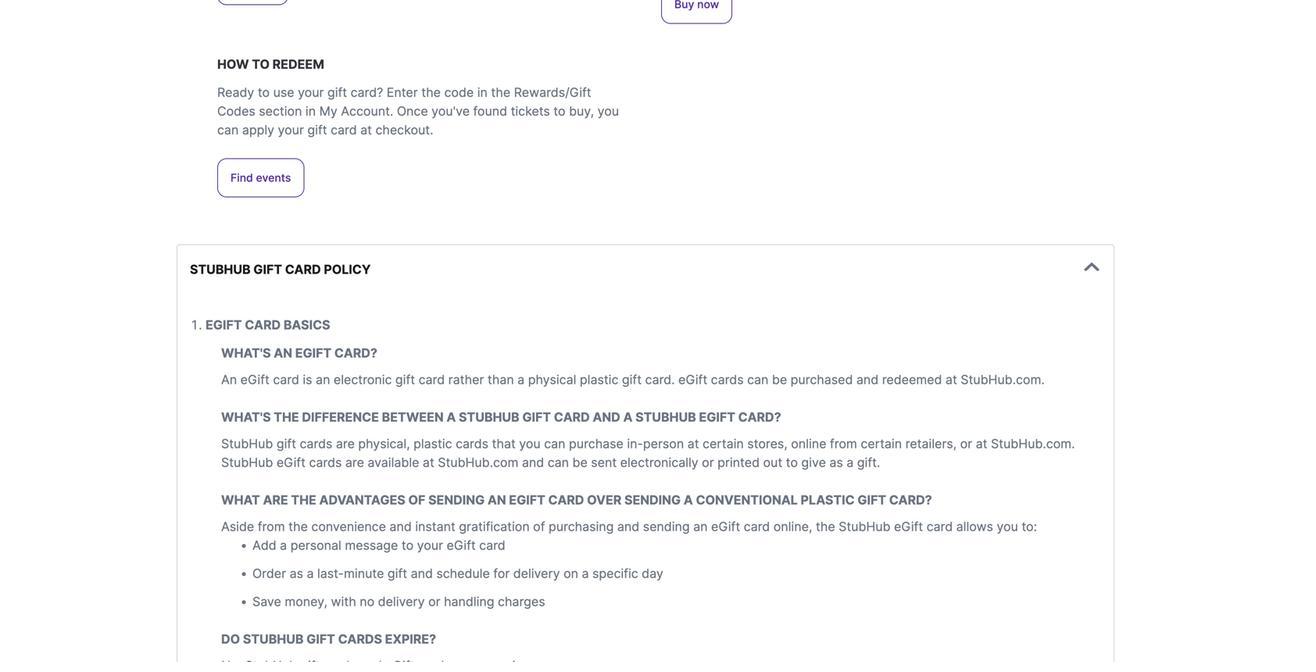 Task type: vqa. For each thing, say whether or not it's contained in the screenshot.
the middle CARD?
yes



Task type: describe. For each thing, give the bounding box(es) containing it.
and up add a personal message to your egift card
[[390, 519, 412, 535]]

gift up between
[[396, 372, 415, 388]]

stubhub up person
[[636, 410, 697, 425]]

handling
[[444, 594, 495, 610]]

for
[[494, 566, 510, 582]]

from inside stubhub gift cards are physical, plastic cards that you can purchase in-person at certain stores, online from certain retailers, or at stubhub.com. stubhub egift cards are available at stubhub.com and can be sent electronically or printed out to give as a gift.
[[830, 436, 858, 452]]

conventional
[[696, 493, 798, 508]]

card?
[[351, 85, 383, 100]]

a left the last-
[[307, 566, 314, 582]]

events
[[256, 171, 291, 185]]

egift card basics
[[206, 318, 330, 333]]

to
[[252, 57, 270, 72]]

at right available
[[423, 455, 435, 470]]

the up "found"
[[491, 85, 511, 100]]

save money, with no delivery or handling charges
[[253, 594, 546, 610]]

1 vertical spatial are
[[346, 455, 364, 470]]

sent
[[591, 455, 617, 470]]

to left 'use'
[[258, 85, 270, 100]]

schedule
[[437, 566, 490, 582]]

at right retailers,
[[976, 436, 988, 452]]

gift.
[[858, 455, 881, 470]]

checkout.
[[376, 122, 434, 138]]

the down plastic
[[816, 519, 836, 535]]

egift left allows
[[895, 519, 924, 535]]

you inside stubhub gift cards are physical, plastic cards that you can purchase in-person at certain stores, online from certain retailers, or at stubhub.com. stubhub egift cards are available at stubhub.com and can be sent electronically or printed out to give as a gift.
[[520, 436, 541, 452]]

an
[[221, 372, 237, 388]]

once
[[397, 104, 428, 119]]

use
[[273, 85, 294, 100]]

enter
[[387, 85, 418, 100]]

egift up the printed
[[699, 410, 736, 425]]

to right 'message' in the bottom of the page
[[402, 538, 414, 553]]

what
[[221, 493, 260, 508]]

find events
[[231, 171, 291, 185]]

order
[[253, 566, 286, 582]]

ready
[[217, 85, 254, 100]]

can left purchased
[[748, 372, 769, 388]]

basics
[[284, 318, 330, 333]]

gift down my
[[308, 122, 327, 138]]

as inside stubhub gift cards are physical, plastic cards that you can purchase in-person at certain stores, online from certain retailers, or at stubhub.com. stubhub egift cards are available at stubhub.com and can be sent electronically or printed out to give as a gift.
[[830, 455, 844, 470]]

what's the difference between a stubhub gift card and a stubhub egift card?
[[221, 410, 782, 425]]

how to redeem
[[217, 57, 324, 72]]

gratification
[[459, 519, 530, 535]]

card.
[[646, 372, 675, 388]]

card down conventional at bottom right
[[744, 519, 770, 535]]

1 vertical spatial stubhub
[[221, 455, 273, 470]]

out
[[764, 455, 783, 470]]

at right redeemed
[[946, 372, 958, 388]]

found
[[474, 104, 508, 119]]

an egift card is an electronic gift card rather than a physical plastic gift card. egift cards can be purchased and redeemed at stubhub.com.
[[221, 372, 1045, 388]]

do
[[221, 632, 240, 647]]

cards
[[338, 632, 382, 647]]

stubhub gift cards are physical, plastic cards that you can purchase in-person at certain stores, online from certain retailers, or at stubhub.com. stubhub egift cards are available at stubhub.com and can be sent electronically or printed out to give as a gift.
[[221, 436, 1076, 470]]

buy,
[[569, 104, 594, 119]]

to inside stubhub gift cards are physical, plastic cards that you can purchase in-person at certain stores, online from certain retailers, or at stubhub.com. stubhub egift cards are available at stubhub.com and can be sent electronically or printed out to give as a gift.
[[786, 455, 798, 470]]

2 horizontal spatial or
[[961, 436, 973, 452]]

person
[[644, 436, 684, 452]]

card left rather
[[419, 372, 445, 388]]

rewards/gift
[[514, 85, 592, 100]]

gift down gift.
[[858, 493, 887, 508]]

save
[[253, 594, 281, 610]]

codes
[[217, 104, 256, 119]]

of
[[533, 519, 545, 535]]

gift left card.
[[622, 372, 642, 388]]

gift up my
[[328, 85, 347, 100]]

be inside stubhub gift cards are physical, plastic cards that you can purchase in-person at certain stores, online from certain retailers, or at stubhub.com. stubhub egift cards are available at stubhub.com and can be sent electronically or printed out to give as a gift.
[[573, 455, 588, 470]]

stubhub gift card policy
[[190, 262, 371, 277]]

gift up the save money, with no delivery or handling charges
[[388, 566, 407, 582]]

electronic
[[334, 372, 392, 388]]

at right person
[[688, 436, 700, 452]]

available
[[368, 455, 420, 470]]

0 vertical spatial stubhub.com.
[[961, 372, 1045, 388]]

no
[[360, 594, 375, 610]]

ready to use your gift card? enter the code in the rewards/gift codes section in my account. once you've found tickets to buy, you can apply your gift card at checkout.
[[217, 85, 619, 138]]

1 vertical spatial as
[[290, 566, 303, 582]]

can up what are the advantages of sending an egift card over sending a conventional plastic gift card? on the bottom of page
[[548, 455, 569, 470]]

card left policy
[[285, 262, 321, 277]]

egift right 'an'
[[241, 372, 270, 388]]

plastic
[[801, 493, 855, 508]]

egift up of
[[509, 493, 546, 508]]

1 horizontal spatial an
[[488, 493, 506, 508]]

online
[[792, 436, 827, 452]]

redeem
[[273, 57, 324, 72]]

message
[[345, 538, 398, 553]]

convenience
[[312, 519, 386, 535]]

card left allows
[[927, 519, 953, 535]]

egift down conventional at bottom right
[[712, 519, 741, 535]]

aside
[[221, 519, 254, 535]]

add a personal message to your egift card
[[253, 538, 506, 553]]

1 vertical spatial from
[[258, 519, 285, 535]]

electronically
[[621, 455, 699, 470]]

gift up egift card basics
[[254, 262, 282, 277]]

instant
[[415, 519, 456, 535]]

stubhub.com
[[438, 455, 519, 470]]

in-
[[627, 436, 644, 452]]

0 vertical spatial delivery
[[514, 566, 560, 582]]

purchasing
[[549, 519, 614, 535]]

card inside ready to use your gift card? enter the code in the rewards/gift codes section in my account. once you've found tickets to buy, you can apply your gift card at checkout.
[[331, 122, 357, 138]]

how
[[217, 57, 249, 72]]

a right add
[[280, 538, 287, 553]]

specific
[[593, 566, 639, 582]]

stores,
[[748, 436, 788, 452]]

1 vertical spatial the
[[291, 493, 317, 508]]

is
[[303, 372, 312, 388]]

stubhub up egift card basics
[[190, 262, 251, 277]]

find events button
[[217, 158, 304, 198]]

you inside ready to use your gift card? enter the code in the rewards/gift codes section in my account. once you've found tickets to buy, you can apply your gift card at checkout.
[[598, 104, 619, 119]]

are
[[263, 493, 288, 508]]

0 horizontal spatial an
[[316, 372, 330, 388]]

gift left cards
[[307, 632, 335, 647]]

account.
[[341, 104, 394, 119]]

1 horizontal spatial be
[[773, 372, 788, 388]]



Task type: locate. For each thing, give the bounding box(es) containing it.
1 vertical spatial stubhub.com.
[[992, 436, 1076, 452]]

to down rewards/gift
[[554, 104, 566, 119]]

egift right card.
[[679, 372, 708, 388]]

as right the give
[[830, 455, 844, 470]]

0 horizontal spatial an
[[274, 346, 292, 361]]

to
[[258, 85, 270, 100], [554, 104, 566, 119], [786, 455, 798, 470], [402, 538, 414, 553]]

a
[[518, 372, 525, 388], [847, 455, 854, 470], [280, 538, 287, 553], [307, 566, 314, 582], [582, 566, 589, 582]]

1 vertical spatial or
[[702, 455, 715, 470]]

from
[[830, 436, 858, 452], [258, 519, 285, 535]]

stubhub down save
[[243, 632, 304, 647]]

sending
[[643, 519, 690, 535]]

0 horizontal spatial in
[[306, 104, 316, 119]]

than
[[488, 372, 514, 388]]

stubhub up that
[[459, 410, 520, 425]]

1 sending from the left
[[429, 493, 485, 508]]

1 horizontal spatial or
[[702, 455, 715, 470]]

card?
[[335, 346, 378, 361], [739, 410, 782, 425], [890, 493, 933, 508]]

0 horizontal spatial a
[[447, 410, 456, 425]]

certain
[[703, 436, 744, 452], [861, 436, 903, 452]]

or left handling
[[429, 594, 441, 610]]

be left purchased
[[773, 372, 788, 388]]

2 vertical spatial card?
[[890, 493, 933, 508]]

the
[[422, 85, 441, 100], [491, 85, 511, 100], [289, 519, 308, 535], [816, 519, 836, 535]]

0 vertical spatial stubhub
[[221, 436, 273, 452]]

charges
[[498, 594, 546, 610]]

1 vertical spatial your
[[278, 122, 304, 138]]

card left and
[[554, 410, 590, 425]]

cards
[[711, 372, 744, 388], [300, 436, 333, 452], [456, 436, 489, 452], [309, 455, 342, 470]]

of
[[409, 493, 426, 508]]

0 horizontal spatial from
[[258, 519, 285, 535]]

what's an egift card?
[[221, 346, 378, 361]]

the right are
[[291, 493, 317, 508]]

from up add
[[258, 519, 285, 535]]

0 horizontal spatial as
[[290, 566, 303, 582]]

purchased
[[791, 372, 854, 388]]

the up "once"
[[422, 85, 441, 100]]

order as a last-minute gift and schedule for delivery on a specific day
[[253, 566, 664, 582]]

expire?
[[385, 632, 436, 647]]

1 vertical spatial delivery
[[378, 594, 425, 610]]

your down 'instant' on the bottom left
[[417, 538, 443, 553]]

online,
[[774, 519, 813, 535]]

certain up the printed
[[703, 436, 744, 452]]

0 vertical spatial an
[[316, 372, 330, 388]]

can inside ready to use your gift card? enter the code in the rewards/gift codes section in my account. once you've found tickets to buy, you can apply your gift card at checkout.
[[217, 122, 239, 138]]

card? up the electronic
[[335, 346, 378, 361]]

0 vertical spatial be
[[773, 372, 788, 388]]

day
[[642, 566, 664, 582]]

1 horizontal spatial card?
[[739, 410, 782, 425]]

a inside stubhub gift cards are physical, plastic cards that you can purchase in-person at certain stores, online from certain retailers, or at stubhub.com. stubhub egift cards are available at stubhub.com and can be sent electronically or printed out to give as a gift.
[[847, 455, 854, 470]]

at inside ready to use your gift card? enter the code in the rewards/gift codes section in my account. once you've found tickets to buy, you can apply your gift card at checkout.
[[361, 122, 372, 138]]

0 horizontal spatial sending
[[429, 493, 485, 508]]

the up personal
[[289, 519, 308, 535]]

as right order
[[290, 566, 303, 582]]

0 vertical spatial what's
[[221, 346, 271, 361]]

and right the stubhub.com
[[522, 455, 544, 470]]

0 vertical spatial card?
[[335, 346, 378, 361]]

to right out
[[786, 455, 798, 470]]

in left my
[[306, 104, 316, 119]]

1 vertical spatial plastic
[[414, 436, 452, 452]]

2 sending from the left
[[625, 493, 681, 508]]

an down egift card basics
[[274, 346, 292, 361]]

a right the than
[[518, 372, 525, 388]]

an up gratification
[[488, 493, 506, 508]]

gift
[[328, 85, 347, 100], [308, 122, 327, 138], [396, 372, 415, 388], [622, 372, 642, 388], [277, 436, 296, 452], [388, 566, 407, 582]]

and left redeemed
[[857, 372, 879, 388]]

0 vertical spatial the
[[274, 410, 299, 425]]

0 horizontal spatial be
[[573, 455, 588, 470]]

be
[[773, 372, 788, 388], [573, 455, 588, 470]]

a right between
[[447, 410, 456, 425]]

money,
[[285, 594, 328, 610]]

an
[[274, 346, 292, 361], [488, 493, 506, 508]]

or left the printed
[[702, 455, 715, 470]]

1 vertical spatial what's
[[221, 410, 271, 425]]

find
[[231, 171, 253, 185]]

allows
[[957, 519, 994, 535]]

1 certain from the left
[[703, 436, 744, 452]]

code
[[445, 85, 474, 100]]

you right that
[[520, 436, 541, 452]]

last-
[[317, 566, 344, 582]]

2 horizontal spatial a
[[684, 493, 693, 508]]

what's for what's an egift card?
[[221, 346, 271, 361]]

egift up 'an'
[[206, 318, 242, 333]]

0 horizontal spatial certain
[[703, 436, 744, 452]]

2 vertical spatial your
[[417, 538, 443, 553]]

0 horizontal spatial or
[[429, 594, 441, 610]]

certain up gift.
[[861, 436, 903, 452]]

from up gift.
[[830, 436, 858, 452]]

stubhub.com. inside stubhub gift cards are physical, plastic cards that you can purchase in-person at certain stores, online from certain retailers, or at stubhub.com. stubhub egift cards are available at stubhub.com and can be sent electronically or printed out to give as a gift.
[[992, 436, 1076, 452]]

what are the advantages of sending an egift card over sending a conventional plastic gift card?
[[221, 493, 933, 508]]

are
[[336, 436, 355, 452], [346, 455, 364, 470]]

do stubhub gift cards expire?
[[221, 632, 436, 647]]

1 vertical spatial an
[[488, 493, 506, 508]]

sending up sending
[[625, 493, 681, 508]]

delivery right no
[[378, 594, 425, 610]]

an
[[316, 372, 330, 388], [694, 519, 708, 535]]

a
[[447, 410, 456, 425], [624, 410, 633, 425], [684, 493, 693, 508]]

and down "over"
[[618, 519, 640, 535]]

your up my
[[298, 85, 324, 100]]

gift down "physical"
[[523, 410, 551, 425]]

0 vertical spatial as
[[830, 455, 844, 470]]

1 horizontal spatial certain
[[861, 436, 903, 452]]

delivery
[[514, 566, 560, 582], [378, 594, 425, 610]]

2 vertical spatial or
[[429, 594, 441, 610]]

you left to:
[[997, 519, 1019, 535]]

purchase
[[569, 436, 624, 452]]

are down the physical, at the left
[[346, 455, 364, 470]]

card left basics
[[245, 318, 281, 333]]

that
[[492, 436, 516, 452]]

minute
[[344, 566, 384, 582]]

add
[[253, 538, 277, 553]]

difference
[[302, 410, 379, 425]]

on
[[564, 566, 579, 582]]

gift
[[254, 262, 282, 277], [523, 410, 551, 425], [858, 493, 887, 508], [307, 632, 335, 647]]

1 horizontal spatial in
[[478, 85, 488, 100]]

stubhub
[[221, 436, 273, 452], [221, 455, 273, 470], [839, 519, 891, 535]]

in
[[478, 85, 488, 100], [306, 104, 316, 119]]

and up the save money, with no delivery or handling charges
[[411, 566, 433, 582]]

apply
[[242, 122, 275, 138]]

0 horizontal spatial plastic
[[414, 436, 452, 452]]

are down difference
[[336, 436, 355, 452]]

gift inside stubhub gift cards are physical, plastic cards that you can purchase in-person at certain stores, online from certain retailers, or at stubhub.com. stubhub egift cards are available at stubhub.com and can be sent electronically or printed out to give as a gift.
[[277, 436, 296, 452]]

in up "found"
[[478, 85, 488, 100]]

with
[[331, 594, 356, 610]]

advantages
[[320, 493, 406, 508]]

0 vertical spatial you
[[598, 104, 619, 119]]

printed
[[718, 455, 760, 470]]

1 horizontal spatial you
[[598, 104, 619, 119]]

egift up are
[[277, 455, 306, 470]]

what's up 'an'
[[221, 346, 271, 361]]

1 vertical spatial in
[[306, 104, 316, 119]]

give
[[802, 455, 827, 470]]

policy
[[324, 262, 371, 277]]

sending
[[429, 493, 485, 508], [625, 493, 681, 508]]

2 vertical spatial you
[[997, 519, 1019, 535]]

0 vertical spatial are
[[336, 436, 355, 452]]

card? up the stores, at the bottom
[[739, 410, 782, 425]]

0 horizontal spatial you
[[520, 436, 541, 452]]

plastic up and
[[580, 372, 619, 388]]

card up the purchasing
[[549, 493, 585, 508]]

0 vertical spatial your
[[298, 85, 324, 100]]

2 horizontal spatial you
[[997, 519, 1019, 535]]

and
[[593, 410, 621, 425]]

an right sending
[[694, 519, 708, 535]]

retailers,
[[906, 436, 957, 452]]

you
[[598, 104, 619, 119], [520, 436, 541, 452], [997, 519, 1019, 535]]

what's for what's the difference between a stubhub gift card and a stubhub egift card?
[[221, 410, 271, 425]]

sending up 'instant' on the bottom left
[[429, 493, 485, 508]]

can down codes
[[217, 122, 239, 138]]

1 horizontal spatial plastic
[[580, 372, 619, 388]]

card left is
[[273, 372, 299, 388]]

what's down 'an'
[[221, 410, 271, 425]]

0 horizontal spatial delivery
[[378, 594, 425, 610]]

1 vertical spatial be
[[573, 455, 588, 470]]

2 certain from the left
[[861, 436, 903, 452]]

plastic inside stubhub gift cards are physical, plastic cards that you can purchase in-person at certain stores, online from certain retailers, or at stubhub.com. stubhub egift cards are available at stubhub.com and can be sent electronically or printed out to give as a gift.
[[414, 436, 452, 452]]

a right on
[[582, 566, 589, 582]]

physical,
[[358, 436, 410, 452]]

personal
[[291, 538, 342, 553]]

1 horizontal spatial an
[[694, 519, 708, 535]]

section
[[259, 104, 302, 119]]

0 horizontal spatial card?
[[335, 346, 378, 361]]

0 vertical spatial in
[[478, 85, 488, 100]]

stubhub
[[190, 262, 251, 277], [459, 410, 520, 425], [636, 410, 697, 425], [243, 632, 304, 647]]

1 horizontal spatial as
[[830, 455, 844, 470]]

you've
[[432, 104, 470, 119]]

and inside stubhub gift cards are physical, plastic cards that you can purchase in-person at certain stores, online from certain retailers, or at stubhub.com. stubhub egift cards are available at stubhub.com and can be sent electronically or printed out to give as a gift.
[[522, 455, 544, 470]]

aside from the convenience and instant gratification of purchasing and sending an egift card online, the stubhub egift card allows you to:
[[221, 519, 1038, 535]]

rather
[[449, 372, 484, 388]]

between
[[382, 410, 444, 425]]

egift up is
[[295, 346, 332, 361]]

to:
[[1022, 519, 1038, 535]]

or right retailers,
[[961, 436, 973, 452]]

your down section
[[278, 122, 304, 138]]

card down gratification
[[480, 538, 506, 553]]

find events link
[[217, 158, 304, 198]]

an right is
[[316, 372, 330, 388]]

over
[[587, 493, 622, 508]]

card? down retailers,
[[890, 493, 933, 508]]

gift up are
[[277, 436, 296, 452]]

or
[[961, 436, 973, 452], [702, 455, 715, 470], [429, 594, 441, 610]]

tickets
[[511, 104, 550, 119]]

1 vertical spatial you
[[520, 436, 541, 452]]

2 what's from the top
[[221, 410, 271, 425]]

a right and
[[624, 410, 633, 425]]

1 horizontal spatial sending
[[625, 493, 681, 508]]

1 what's from the top
[[221, 346, 271, 361]]

at down the account.
[[361, 122, 372, 138]]

the left difference
[[274, 410, 299, 425]]

1 vertical spatial card?
[[739, 410, 782, 425]]

a up sending
[[684, 493, 693, 508]]

card down my
[[331, 122, 357, 138]]

my
[[320, 104, 338, 119]]

physical
[[528, 372, 577, 388]]

1 horizontal spatial from
[[830, 436, 858, 452]]

delivery up "charges"
[[514, 566, 560, 582]]

can left "purchase"
[[544, 436, 566, 452]]

at
[[361, 122, 372, 138], [946, 372, 958, 388], [688, 436, 700, 452], [976, 436, 988, 452], [423, 455, 435, 470]]

redeemed
[[883, 372, 943, 388]]

0 vertical spatial plastic
[[580, 372, 619, 388]]

plastic down between
[[414, 436, 452, 452]]

as
[[830, 455, 844, 470], [290, 566, 303, 582]]

egift up 'schedule'
[[447, 538, 476, 553]]

2 vertical spatial stubhub
[[839, 519, 891, 535]]

egift inside stubhub gift cards are physical, plastic cards that you can purchase in-person at certain stores, online from certain retailers, or at stubhub.com. stubhub egift cards are available at stubhub.com and can be sent electronically or printed out to give as a gift.
[[277, 455, 306, 470]]

0 vertical spatial an
[[274, 346, 292, 361]]

0 vertical spatial from
[[830, 436, 858, 452]]

1 horizontal spatial delivery
[[514, 566, 560, 582]]

card
[[331, 122, 357, 138], [273, 372, 299, 388], [419, 372, 445, 388], [744, 519, 770, 535], [927, 519, 953, 535], [480, 538, 506, 553]]

be left sent
[[573, 455, 588, 470]]

a left gift.
[[847, 455, 854, 470]]

1 vertical spatial an
[[694, 519, 708, 535]]

2 horizontal spatial card?
[[890, 493, 933, 508]]

0 vertical spatial or
[[961, 436, 973, 452]]

1 horizontal spatial a
[[624, 410, 633, 425]]



